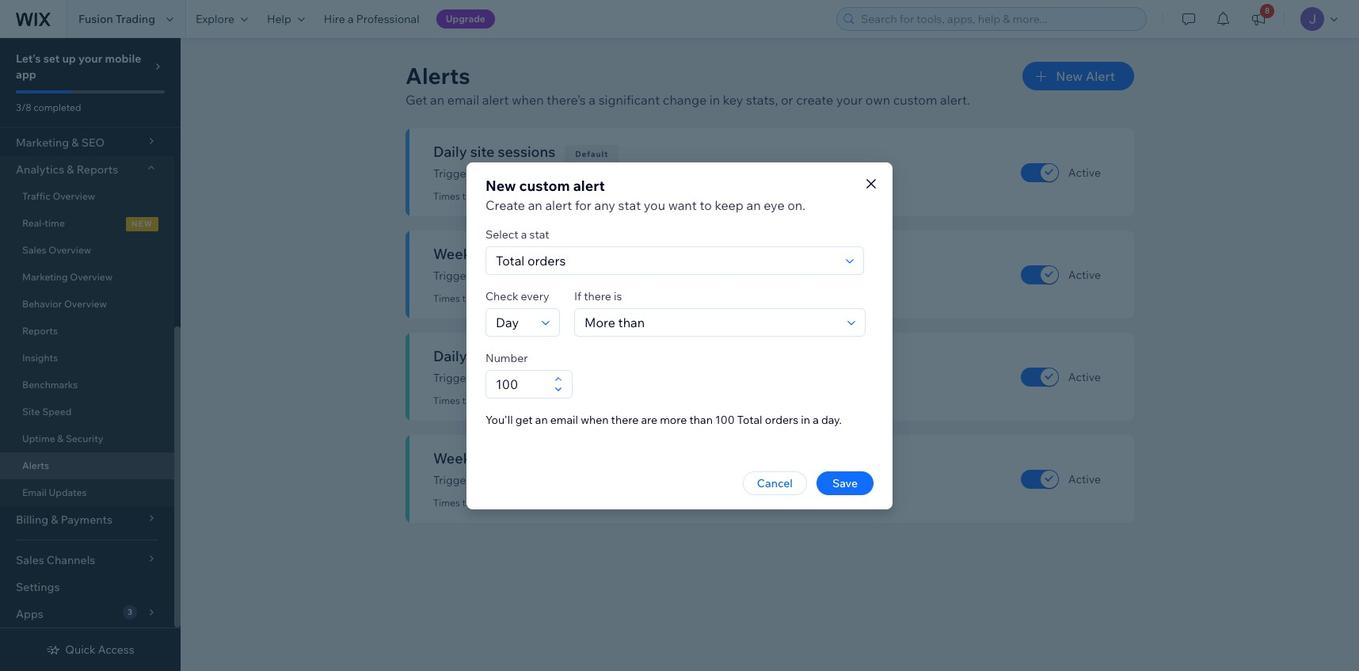 Task type: locate. For each thing, give the bounding box(es) containing it.
default up if there is
[[591, 251, 624, 261]]

times for daily total sales
[[433, 395, 460, 406]]

active for daily site sessions
[[1069, 165, 1101, 179]]

never up get
[[509, 395, 533, 406]]

sales down get
[[520, 449, 554, 467]]

a right the 'select'
[[521, 227, 527, 241]]

daily up any
[[585, 166, 609, 181]]

2 weekly from the top
[[585, 473, 621, 487]]

1 weekly from the top
[[433, 245, 483, 263]]

sales.
[[638, 371, 666, 385], [649, 473, 678, 487]]

never down weekly total sales trigger: significant change in weekly total sales.
[[509, 497, 533, 509]]

1 triggered: from the top
[[462, 190, 506, 202]]

1 vertical spatial sessions.
[[644, 269, 691, 283]]

eye
[[764, 197, 785, 213]]

daily right number text field
[[585, 371, 609, 385]]

2 vertical spatial alert
[[545, 197, 572, 213]]

your right up
[[78, 52, 102, 66]]

0 vertical spatial your
[[78, 52, 102, 66]]

a inside the hire a professional link
[[348, 12, 354, 26]]

1 vertical spatial default
[[591, 251, 624, 261]]

1 weekly from the top
[[585, 269, 621, 283]]

in inside alerts get an email alert when there's a significant change in key stats, or create your own custom alert.
[[710, 92, 720, 108]]

trigger: for daily site sessions
[[433, 166, 473, 181]]

0 horizontal spatial custom
[[519, 176, 570, 195]]

there left the are
[[611, 412, 639, 427]]

1 vertical spatial email
[[551, 412, 578, 427]]

times triggered: never triggered up the 'select'
[[433, 190, 577, 202]]

hire
[[324, 12, 345, 26]]

fusion trading
[[78, 12, 155, 26]]

0 horizontal spatial new
[[486, 176, 516, 195]]

your inside let's set up your mobile app
[[78, 52, 102, 66]]

& for uptime
[[57, 433, 64, 445]]

stat
[[618, 197, 641, 213], [530, 227, 550, 241]]

times
[[433, 190, 460, 202], [433, 292, 460, 304], [433, 395, 460, 406], [433, 497, 460, 509]]

triggered down 'trigger: significant change in weekly site sessions.'
[[536, 292, 577, 304]]

daily
[[585, 166, 609, 181], [585, 371, 609, 385]]

never for daily site sessions
[[509, 190, 533, 202]]

0 vertical spatial when
[[512, 92, 544, 108]]

when left there's
[[512, 92, 544, 108]]

3 triggered from the top
[[536, 395, 577, 406]]

email inside alerts get an email alert when there's a significant change in key stats, or create your own custom alert.
[[448, 92, 479, 108]]

triggered
[[536, 190, 577, 202], [536, 292, 577, 304], [536, 395, 577, 406], [536, 497, 577, 509]]

0 horizontal spatial when
[[512, 92, 544, 108]]

2 never from the top
[[509, 292, 533, 304]]

sales. down you'll get an email when there are more than 100 total orders in a day.
[[649, 473, 678, 487]]

behavior
[[22, 298, 62, 310]]

change inside alerts get an email alert when there's a significant change in key stats, or create your own custom alert.
[[663, 92, 707, 108]]

sales up number text field
[[504, 347, 538, 365]]

1 vertical spatial sessions
[[514, 245, 571, 263]]

overview up marketing overview
[[49, 244, 91, 256]]

sessions up 'trigger: significant change in weekly site sessions.'
[[514, 245, 571, 263]]

for
[[575, 197, 592, 213]]

behavior overview link
[[0, 291, 174, 318]]

3 never from the top
[[509, 395, 533, 406]]

default up trigger: significant change in daily site sessions.
[[575, 149, 609, 159]]

& inside dropdown button
[[67, 162, 74, 177]]

1 daily from the top
[[433, 143, 467, 161]]

never up check every 'field'
[[509, 292, 533, 304]]

significant
[[599, 92, 660, 108], [476, 166, 530, 181], [476, 269, 530, 283], [476, 371, 530, 385], [476, 473, 530, 487]]

default
[[575, 149, 609, 159], [591, 251, 624, 261]]

0 vertical spatial new
[[1056, 68, 1083, 84]]

new custom alert create an alert for any stat you want to keep an eye on.
[[486, 176, 806, 213]]

1 horizontal spatial custom
[[894, 92, 938, 108]]

daily for daily site sessions
[[433, 143, 467, 161]]

quick access button
[[46, 643, 134, 657]]

an inside alerts get an email alert when there's a significant change in key stats, or create your own custom alert.
[[430, 92, 445, 108]]

1 vertical spatial alert
[[573, 176, 605, 195]]

1 active from the top
[[1069, 165, 1101, 179]]

triggered for daily site sessions
[[536, 190, 577, 202]]

3 times from the top
[[433, 395, 460, 406]]

change up every
[[532, 269, 570, 283]]

email for alerts
[[448, 92, 479, 108]]

1 vertical spatial your
[[837, 92, 863, 108]]

2 daily from the top
[[585, 371, 609, 385]]

save
[[833, 476, 858, 490]]

1 times from the top
[[433, 190, 460, 202]]

never up select a stat
[[509, 190, 533, 202]]

alerts inside alerts get an email alert when there's a significant change in key stats, or create your own custom alert.
[[406, 62, 470, 90]]

triggered down weekly total sales trigger: significant change in weekly total sales.
[[536, 497, 577, 509]]

triggered: up you'll
[[462, 395, 506, 406]]

1 horizontal spatial new
[[1056, 68, 1083, 84]]

sales for weekly
[[520, 449, 554, 467]]

3 trigger: from the top
[[433, 371, 473, 385]]

on.
[[788, 197, 806, 213]]

daily
[[433, 143, 467, 161], [433, 347, 467, 365]]

never for weekly site sessions
[[509, 292, 533, 304]]

new left alert at the top
[[1056, 68, 1083, 84]]

& up traffic overview
[[67, 162, 74, 177]]

1 vertical spatial daily
[[433, 347, 467, 365]]

times triggered: never triggered up check every 'field'
[[433, 292, 577, 304]]

you
[[644, 197, 666, 213]]

4 active from the top
[[1069, 472, 1101, 486]]

0 vertical spatial reports
[[77, 162, 118, 177]]

0 vertical spatial stat
[[618, 197, 641, 213]]

times triggered: never triggered down weekly total sales trigger: significant change in weekly total sales.
[[433, 497, 577, 509]]

up
[[62, 52, 76, 66]]

1 vertical spatial stat
[[530, 227, 550, 241]]

total down check every 'field'
[[470, 347, 501, 365]]

total up you'll get an email when there are more than 100 total orders in a day.
[[612, 371, 635, 385]]

weekly
[[585, 269, 621, 283], [585, 473, 621, 487]]

2 daily from the top
[[433, 347, 467, 365]]

every
[[521, 289, 549, 303]]

sessions. up you
[[633, 166, 680, 181]]

2 weekly from the top
[[433, 449, 483, 467]]

4 times triggered: never triggered from the top
[[433, 497, 577, 509]]

a right there's
[[589, 92, 596, 108]]

sessions up trigger: significant change in daily site sessions.
[[498, 143, 556, 161]]

2 triggered: from the top
[[462, 292, 506, 304]]

0 vertical spatial custom
[[894, 92, 938, 108]]

custom inside new custom alert create an alert for any stat you want to keep an eye on.
[[519, 176, 570, 195]]

times triggered: never triggered for daily total sales
[[433, 395, 577, 406]]

0 vertical spatial sessions
[[498, 143, 556, 161]]

1 triggered from the top
[[536, 190, 577, 202]]

change down get
[[532, 473, 570, 487]]

app
[[16, 67, 36, 82]]

overview for marketing overview
[[70, 271, 113, 283]]

alert left for
[[545, 197, 572, 213]]

an
[[430, 92, 445, 108], [528, 197, 543, 213], [747, 197, 761, 213], [535, 412, 548, 427]]

behavior overview
[[22, 298, 107, 310]]

stat right any
[[618, 197, 641, 213]]

0 horizontal spatial your
[[78, 52, 102, 66]]

alerts
[[406, 62, 470, 90], [22, 460, 49, 471]]

new up the create
[[486, 176, 516, 195]]

trigger: for weekly site sessions
[[433, 269, 473, 283]]

change left key
[[663, 92, 707, 108]]

weekly inside weekly total sales trigger: significant change in weekly total sales.
[[433, 449, 483, 467]]

weekly for weekly total sales trigger: significant change in weekly total sales.
[[433, 449, 483, 467]]

help
[[267, 12, 291, 26]]

reports link
[[0, 318, 174, 345]]

custom up the create
[[519, 176, 570, 195]]

1 vertical spatial when
[[581, 412, 609, 427]]

significant right there's
[[599, 92, 660, 108]]

1 horizontal spatial &
[[67, 162, 74, 177]]

0 vertical spatial default
[[575, 149, 609, 159]]

are
[[641, 412, 658, 427]]

alert inside alerts get an email alert when there's a significant change in key stats, or create your own custom alert.
[[482, 92, 509, 108]]

0 horizontal spatial alerts
[[22, 460, 49, 471]]

your left 'own'
[[837, 92, 863, 108]]

3 triggered: from the top
[[462, 395, 506, 406]]

real-time
[[22, 217, 65, 229]]

uptime & security
[[22, 433, 103, 445]]

1 vertical spatial sales.
[[649, 473, 678, 487]]

0 horizontal spatial &
[[57, 433, 64, 445]]

overview
[[53, 190, 95, 202], [49, 244, 91, 256], [70, 271, 113, 283], [64, 298, 107, 310]]

triggered: up the 'select'
[[462, 190, 506, 202]]

change up get
[[532, 371, 570, 385]]

insights link
[[0, 345, 174, 372]]

1 vertical spatial there
[[611, 412, 639, 427]]

site speed
[[22, 406, 72, 418]]

1 trigger: from the top
[[433, 166, 473, 181]]

stat right the 'select'
[[530, 227, 550, 241]]

times triggered: never triggered up you'll
[[433, 395, 577, 406]]

reports
[[77, 162, 118, 177], [22, 325, 58, 337]]

new inside new custom alert create an alert for any stat you want to keep an eye on.
[[486, 176, 516, 195]]

email
[[448, 92, 479, 108], [551, 412, 578, 427]]

sales. up the are
[[638, 371, 666, 385]]

daily site sessions
[[433, 143, 556, 161]]

1 vertical spatial weekly
[[433, 449, 483, 467]]

0 vertical spatial daily
[[585, 166, 609, 181]]

4 triggered: from the top
[[462, 497, 506, 509]]

triggered: for weekly site sessions
[[462, 292, 506, 304]]

&
[[67, 162, 74, 177], [57, 433, 64, 445]]

alerts up get
[[406, 62, 470, 90]]

2 trigger: from the top
[[433, 269, 473, 283]]

overview down marketing overview link
[[64, 298, 107, 310]]

0 vertical spatial alert
[[482, 92, 509, 108]]

reports up traffic overview link
[[77, 162, 118, 177]]

in inside weekly total sales trigger: significant change in weekly total sales.
[[573, 473, 582, 487]]

0 vertical spatial email
[[448, 92, 479, 108]]

1 never from the top
[[509, 190, 533, 202]]

0 vertical spatial there
[[584, 289, 612, 303]]

overview down sales overview link
[[70, 271, 113, 283]]

professional
[[356, 12, 420, 26]]

sessions. up if there is field
[[644, 269, 691, 283]]

alerts for alerts
[[22, 460, 49, 471]]

alert.
[[941, 92, 970, 108]]

get
[[406, 92, 427, 108]]

overview down analytics & reports at the left
[[53, 190, 95, 202]]

daily for sales
[[585, 371, 609, 385]]

times triggered: never triggered for weekly site sessions
[[433, 292, 577, 304]]

1 daily from the top
[[585, 166, 609, 181]]

2 horizontal spatial alert
[[573, 176, 605, 195]]

1 vertical spatial daily
[[585, 371, 609, 385]]

change inside weekly total sales trigger: significant change in weekly total sales.
[[532, 473, 570, 487]]

a right hire
[[348, 12, 354, 26]]

check every
[[486, 289, 549, 303]]

3 times triggered: never triggered from the top
[[433, 395, 577, 406]]

significant down daily site sessions
[[476, 166, 530, 181]]

key
[[723, 92, 743, 108]]

2 triggered from the top
[[536, 292, 577, 304]]

1 horizontal spatial your
[[837, 92, 863, 108]]

change down daily site sessions
[[532, 166, 570, 181]]

triggered down trigger: significant change in daily site sessions.
[[536, 190, 577, 202]]

trigger: significant change in weekly site sessions.
[[433, 269, 691, 283]]

daily for sessions
[[585, 166, 609, 181]]

0 vertical spatial alerts
[[406, 62, 470, 90]]

triggered:
[[462, 190, 506, 202], [462, 292, 506, 304], [462, 395, 506, 406], [462, 497, 506, 509]]

real-
[[22, 217, 45, 229]]

1 horizontal spatial alerts
[[406, 62, 470, 90]]

triggered: up check every 'field'
[[462, 292, 506, 304]]

1 vertical spatial alerts
[[22, 460, 49, 471]]

0 vertical spatial sales
[[504, 347, 538, 365]]

2 active from the top
[[1069, 267, 1101, 282]]

triggered: down weekly total sales trigger: significant change in weekly total sales.
[[462, 497, 506, 509]]

3 active from the top
[[1069, 370, 1101, 384]]

sessions.
[[633, 166, 680, 181], [644, 269, 691, 283]]

significant down number
[[476, 371, 530, 385]]

0 horizontal spatial alert
[[482, 92, 509, 108]]

1 vertical spatial weekly
[[585, 473, 621, 487]]

custom
[[894, 92, 938, 108], [519, 176, 570, 195]]

& right the uptime
[[57, 433, 64, 445]]

1 vertical spatial custom
[[519, 176, 570, 195]]

triggered down trigger: significant change in daily total sales. on the left bottom
[[536, 395, 577, 406]]

to
[[700, 197, 712, 213]]

active
[[1069, 165, 1101, 179], [1069, 267, 1101, 282], [1069, 370, 1101, 384], [1069, 472, 1101, 486]]

1 horizontal spatial email
[[551, 412, 578, 427]]

alert up for
[[573, 176, 605, 195]]

significant for weekly site sessions
[[476, 269, 530, 283]]

there right if
[[584, 289, 612, 303]]

Number text field
[[491, 370, 550, 397]]

0 vertical spatial &
[[67, 162, 74, 177]]

0 vertical spatial weekly
[[585, 269, 621, 283]]

new
[[132, 219, 153, 229]]

sessions for weekly site sessions
[[514, 245, 571, 263]]

2 times triggered: never triggered from the top
[[433, 292, 577, 304]]

0 vertical spatial weekly
[[433, 245, 483, 263]]

4 trigger: from the top
[[433, 473, 473, 487]]

Search for tools, apps, help & more... field
[[857, 8, 1142, 30]]

change
[[663, 92, 707, 108], [532, 166, 570, 181], [532, 269, 570, 283], [532, 371, 570, 385], [532, 473, 570, 487]]

your inside alerts get an email alert when there's a significant change in key stats, or create your own custom alert.
[[837, 92, 863, 108]]

sessions
[[498, 143, 556, 161], [514, 245, 571, 263]]

overview for sales overview
[[49, 244, 91, 256]]

triggered for weekly site sessions
[[536, 292, 577, 304]]

uptime & security link
[[0, 425, 174, 452]]

2 times from the top
[[433, 292, 460, 304]]

alerts up email
[[22, 460, 49, 471]]

1 vertical spatial reports
[[22, 325, 58, 337]]

get
[[516, 412, 533, 427]]

active for weekly site sessions
[[1069, 267, 1101, 282]]

total
[[470, 347, 501, 365], [612, 371, 635, 385], [486, 449, 517, 467], [623, 473, 647, 487]]

custom right 'own'
[[894, 92, 938, 108]]

sales inside weekly total sales trigger: significant change in weekly total sales.
[[520, 449, 554, 467]]

alerts inside sidebar element
[[22, 460, 49, 471]]

alert
[[1086, 68, 1116, 84]]

1 vertical spatial sales
[[520, 449, 554, 467]]

reports up insights
[[22, 325, 58, 337]]

is
[[614, 289, 622, 303]]

new inside new alert button
[[1056, 68, 1083, 84]]

sessions for daily site sessions
[[498, 143, 556, 161]]

0 horizontal spatial email
[[448, 92, 479, 108]]

weekly
[[433, 245, 483, 263], [433, 449, 483, 467]]

significant down you'll
[[476, 473, 530, 487]]

triggered for daily total sales
[[536, 395, 577, 406]]

change for daily total sales
[[532, 371, 570, 385]]

triggered: for daily site sessions
[[462, 190, 506, 202]]

significant up check
[[476, 269, 530, 283]]

1 vertical spatial new
[[486, 176, 516, 195]]

1 times triggered: never triggered from the top
[[433, 190, 577, 202]]

change for daily site sessions
[[532, 166, 570, 181]]

day.
[[822, 412, 842, 427]]

0 vertical spatial daily
[[433, 143, 467, 161]]

when left the are
[[581, 412, 609, 427]]

1 horizontal spatial stat
[[618, 197, 641, 213]]

there
[[584, 289, 612, 303], [611, 412, 639, 427]]

new for alert
[[1056, 68, 1083, 84]]

hire a professional link
[[314, 0, 429, 38]]

alert up daily site sessions
[[482, 92, 509, 108]]

0 vertical spatial sessions.
[[633, 166, 680, 181]]

1 vertical spatial &
[[57, 433, 64, 445]]

1 horizontal spatial reports
[[77, 162, 118, 177]]



Task type: describe. For each thing, give the bounding box(es) containing it.
security
[[66, 433, 103, 445]]

a inside alerts get an email alert when there's a significant change in key stats, or create your own custom alert.
[[589, 92, 596, 108]]

a left day.
[[813, 412, 819, 427]]

sales for daily
[[504, 347, 538, 365]]

own
[[866, 92, 891, 108]]

settings link
[[0, 574, 174, 601]]

trigger: inside weekly total sales trigger: significant change in weekly total sales.
[[433, 473, 473, 487]]

help button
[[257, 0, 314, 38]]

weekly inside weekly total sales trigger: significant change in weekly total sales.
[[585, 473, 621, 487]]

marketing overview
[[22, 271, 113, 283]]

times for weekly site sessions
[[433, 292, 460, 304]]

active for daily total sales
[[1069, 370, 1101, 384]]

or
[[781, 92, 794, 108]]

sales overview link
[[0, 237, 174, 264]]

If there is field
[[580, 309, 843, 336]]

times triggered: never triggered for daily site sessions
[[433, 190, 577, 202]]

analytics
[[16, 162, 64, 177]]

email
[[22, 487, 47, 498]]

uptime
[[22, 433, 55, 445]]

daily total sales
[[433, 347, 538, 365]]

trigger: significant change in daily site sessions.
[[433, 166, 680, 181]]

speed
[[42, 406, 72, 418]]

Select a stat field
[[491, 247, 841, 274]]

sessions. for daily site sessions
[[633, 166, 680, 181]]

4 triggered from the top
[[536, 497, 577, 509]]

save button
[[817, 471, 874, 495]]

new for custom
[[486, 176, 516, 195]]

triggered: for daily total sales
[[462, 395, 506, 406]]

access
[[98, 643, 134, 657]]

significant inside alerts get an email alert when there's a significant change in key stats, or create your own custom alert.
[[599, 92, 660, 108]]

mobile
[[105, 52, 141, 66]]

stats,
[[746, 92, 778, 108]]

when inside alerts get an email alert when there's a significant change in key stats, or create your own custom alert.
[[512, 92, 544, 108]]

quick access
[[65, 643, 134, 657]]

number
[[486, 351, 528, 365]]

stat inside new custom alert create an alert for any stat you want to keep an eye on.
[[618, 197, 641, 213]]

if
[[574, 289, 582, 303]]

3/8 completed
[[16, 101, 81, 113]]

daily for daily total sales
[[433, 347, 467, 365]]

8
[[1265, 6, 1270, 16]]

total down you'll
[[486, 449, 517, 467]]

settings
[[16, 580, 60, 594]]

traffic overview link
[[0, 183, 174, 210]]

cancel
[[757, 476, 793, 490]]

benchmarks link
[[0, 372, 174, 399]]

more
[[660, 412, 687, 427]]

quick
[[65, 643, 96, 657]]

alerts for alerts get an email alert when there's a significant change in key stats, or create your own custom alert.
[[406, 62, 470, 90]]

create
[[796, 92, 834, 108]]

default for weekly site sessions
[[591, 251, 624, 261]]

sessions. for weekly site sessions
[[644, 269, 691, 283]]

0 horizontal spatial stat
[[530, 227, 550, 241]]

site speed link
[[0, 399, 174, 425]]

orders
[[765, 412, 799, 427]]

trading
[[116, 12, 155, 26]]

email updates link
[[0, 479, 174, 506]]

site
[[22, 406, 40, 418]]

than
[[690, 412, 713, 427]]

0 vertical spatial sales.
[[638, 371, 666, 385]]

email for you'll
[[551, 412, 578, 427]]

let's
[[16, 52, 41, 66]]

marketing
[[22, 271, 68, 283]]

1 horizontal spatial when
[[581, 412, 609, 427]]

weekly for weekly site sessions
[[433, 245, 483, 263]]

if there is
[[574, 289, 622, 303]]

total down the are
[[623, 473, 647, 487]]

0 horizontal spatial reports
[[22, 325, 58, 337]]

check
[[486, 289, 519, 303]]

8 button
[[1242, 0, 1276, 38]]

benchmarks
[[22, 379, 78, 391]]

4 times from the top
[[433, 497, 460, 509]]

times for daily site sessions
[[433, 190, 460, 202]]

explore
[[196, 12, 235, 26]]

& for analytics
[[67, 162, 74, 177]]

custom inside alerts get an email alert when there's a significant change in key stats, or create your own custom alert.
[[894, 92, 938, 108]]

default for daily site sessions
[[575, 149, 609, 159]]

sales
[[22, 244, 46, 256]]

reports inside dropdown button
[[77, 162, 118, 177]]

upgrade button
[[436, 10, 495, 29]]

significant for daily site sessions
[[476, 166, 530, 181]]

new alert button
[[1023, 62, 1135, 90]]

insights
[[22, 352, 58, 364]]

analytics & reports button
[[0, 156, 174, 183]]

upgrade
[[446, 13, 486, 25]]

you'll
[[486, 412, 513, 427]]

analytics & reports
[[16, 162, 118, 177]]

set
[[43, 52, 60, 66]]

there's
[[547, 92, 586, 108]]

4 never from the top
[[509, 497, 533, 509]]

select
[[486, 227, 519, 241]]

1 horizontal spatial alert
[[545, 197, 572, 213]]

overview for traffic overview
[[53, 190, 95, 202]]

100
[[716, 412, 735, 427]]

email updates
[[22, 487, 87, 498]]

sidebar element
[[0, 0, 181, 671]]

significant for daily total sales
[[476, 371, 530, 385]]

new alert
[[1056, 68, 1116, 84]]

any
[[595, 197, 616, 213]]

change for weekly site sessions
[[532, 269, 570, 283]]

traffic
[[22, 190, 50, 202]]

alerts get an email alert when there's a significant change in key stats, or create your own custom alert.
[[406, 62, 970, 108]]

let's set up your mobile app
[[16, 52, 141, 82]]

time
[[45, 217, 65, 229]]

trigger: for daily total sales
[[433, 371, 473, 385]]

create
[[486, 197, 525, 213]]

marketing overview link
[[0, 264, 174, 291]]

traffic overview
[[22, 190, 95, 202]]

want
[[669, 197, 697, 213]]

sales. inside weekly total sales trigger: significant change in weekly total sales.
[[649, 473, 678, 487]]

total
[[738, 412, 763, 427]]

overview for behavior overview
[[64, 298, 107, 310]]

weekly site sessions
[[433, 245, 571, 263]]

weekly total sales trigger: significant change in weekly total sales.
[[433, 449, 678, 487]]

completed
[[33, 101, 81, 113]]

Check every field
[[491, 309, 537, 336]]

sales overview
[[22, 244, 91, 256]]

never for daily total sales
[[509, 395, 533, 406]]

hire a professional
[[324, 12, 420, 26]]

significant inside weekly total sales trigger: significant change in weekly total sales.
[[476, 473, 530, 487]]

keep
[[715, 197, 744, 213]]

cancel button
[[743, 471, 807, 495]]

select a stat
[[486, 227, 550, 241]]



Task type: vqa. For each thing, say whether or not it's contained in the screenshot.
the topmost your
yes



